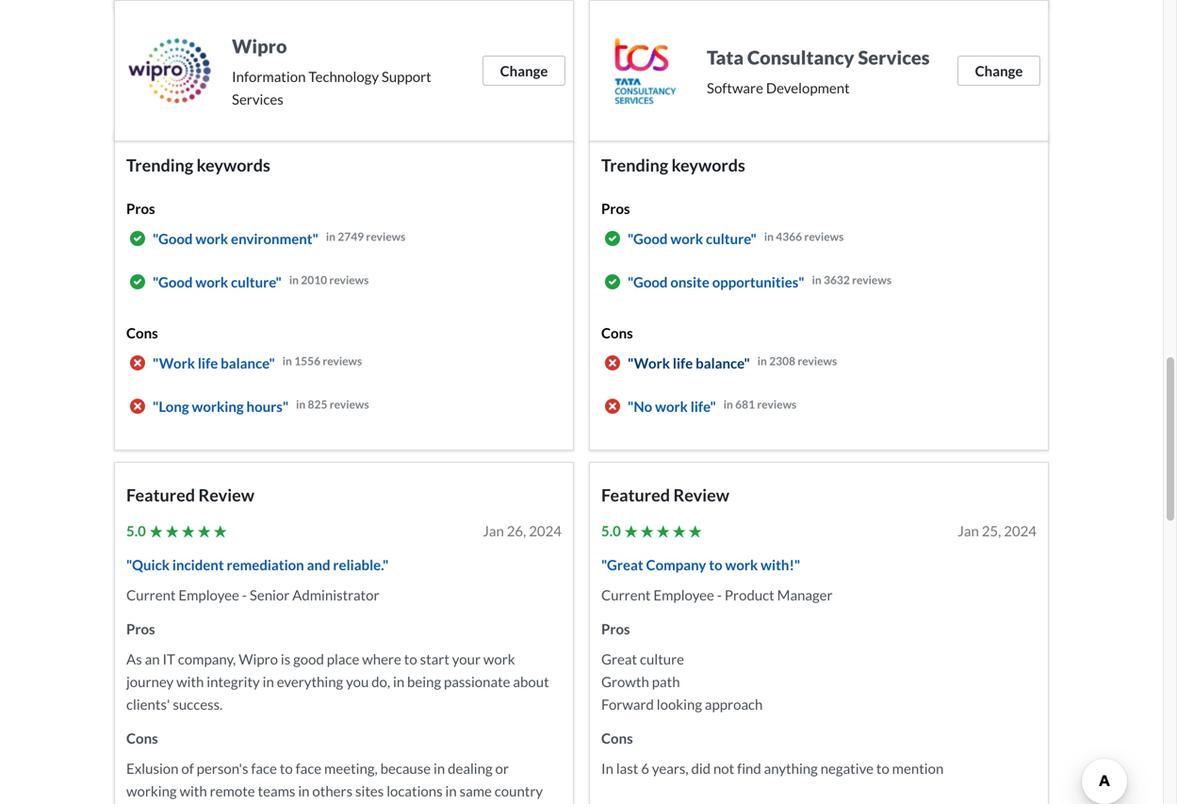 Task type: describe. For each thing, give the bounding box(es) containing it.
culture
[[640, 650, 684, 667]]

exlusion
[[126, 760, 179, 777]]

jan for jan 25, 2024
[[958, 522, 979, 539]]

good
[[293, 650, 324, 667]]

"long working hours" in 825 reviews
[[153, 397, 369, 415]]

cons up ""no"
[[601, 324, 633, 341]]

"good for "good work environment" in 2749 reviews
[[153, 230, 193, 247]]

4366
[[776, 230, 802, 243]]

culture" for "good work culture" in 2010 reviews
[[231, 273, 282, 290]]

1 more from the left
[[346, 78, 379, 95]]

featured for "great
[[601, 485, 670, 505]]

years,
[[652, 760, 689, 777]]

in right teams
[[298, 782, 310, 799]]

reviews for "good work environment" in 2749 reviews
[[366, 230, 406, 243]]

wipro link
[[232, 31, 468, 61]]

"quick incident remediation and reliable."
[[126, 556, 389, 573]]

development
[[766, 79, 850, 96]]

8 ★ button from the left
[[657, 523, 673, 539]]

environment"
[[231, 230, 318, 247]]

anything
[[764, 760, 818, 777]]

remediation
[[227, 556, 304, 573]]

work up product in the right bottom of the page
[[725, 556, 758, 573]]

services inside information technology support services
[[232, 90, 283, 107]]

cons up in
[[601, 730, 633, 747]]

"good for "good work culture" in 4366 reviews
[[628, 230, 668, 247]]

with inside the "as an it company, wipro is good place where to start your work journey with integrity in everything you do, in being passionate about clients' success."
[[176, 673, 204, 690]]

in inside "work life balance" in 2308 reviews
[[758, 354, 767, 368]]

locations
[[387, 782, 443, 799]]

software
[[707, 79, 763, 96]]

sites
[[355, 782, 384, 799]]

information technology support services
[[232, 68, 431, 107]]

"great company to work with!" link
[[601, 553, 800, 583]]

working inside the "long working hours" in 825 reviews
[[192, 398, 244, 415]]

life for working
[[198, 354, 218, 371]]

5.0 ★ ★ ★ ★ ★ for company
[[601, 522, 705, 539]]

4 ★ button from the left
[[198, 523, 214, 539]]

"long working hours" link
[[153, 395, 289, 423]]

your
[[452, 650, 481, 667]]

3632
[[824, 273, 850, 287]]

looking
[[657, 696, 702, 713]]

5 ★ button from the left
[[214, 523, 230, 539]]

forward
[[601, 696, 654, 713]]

to inside the "as an it company, wipro is good place where to start your work journey with integrity in everything you do, in being passionate about clients' success."
[[404, 650, 417, 667]]

pro.
[[761, 78, 786, 95]]

integrity
[[207, 673, 260, 690]]

mention
[[892, 760, 944, 777]]

2010
[[301, 273, 327, 287]]

tata consultancy services had 2,356 more reviews than wipro that mentioned "good work culture" as a pro. tata consultancy services had 752 more reviews than wipro that mentioned
[[114, 78, 1043, 118]]

teams
[[258, 782, 295, 799]]

2,356
[[307, 78, 343, 95]]

keywords for environment"
[[197, 155, 270, 175]]

same
[[460, 782, 492, 799]]

- for product
[[717, 586, 722, 603]]

journey
[[126, 673, 174, 690]]

trending for "good work environment"
[[126, 155, 193, 175]]

life for work
[[673, 354, 693, 371]]

great
[[601, 650, 637, 667]]

current for current employee - product manager
[[601, 586, 651, 603]]

company,
[[178, 650, 236, 667]]

culture" for "good work culture" in 4366 reviews
[[706, 230, 757, 247]]

1 had from the left
[[281, 78, 304, 95]]

jan for jan 26, 2024
[[483, 522, 504, 539]]

tata consultancy services company icon image
[[598, 24, 692, 118]]

"quick
[[126, 556, 170, 573]]

3 ★ button from the left
[[182, 523, 198, 539]]

2 ★ button from the left
[[166, 523, 182, 539]]

where
[[362, 650, 401, 667]]

9 ★ button from the left
[[673, 523, 689, 539]]

work inside the "good work environment" in 2749 reviews
[[195, 230, 228, 247]]

in last 6 years, did not find anything negative to mention
[[601, 760, 944, 777]]

8 ★ from the left
[[657, 523, 673, 539]]

2 horizontal spatial tata
[[789, 78, 816, 95]]

2308
[[769, 354, 796, 368]]

681
[[735, 397, 755, 411]]

jan 26, 2024
[[483, 522, 562, 539]]

"no work life" in 681 reviews
[[628, 397, 797, 415]]

5.0 ★ ★ ★ ★ ★ for incident
[[126, 522, 230, 539]]

trending keywords for environment"
[[126, 155, 270, 175]]

current for current employee - senior administrator
[[126, 586, 176, 603]]

"work life balance" in 2308 reviews
[[628, 354, 837, 371]]

"work for "long
[[153, 354, 195, 371]]

trending for "good work culture"
[[601, 155, 668, 175]]

cons up "long
[[126, 324, 158, 341]]

wipro up information
[[232, 35, 287, 58]]

reviews down the what
[[114, 101, 162, 118]]

"good work culture" in 2010 reviews
[[153, 273, 369, 290]]

person's
[[197, 760, 248, 777]]

featured review for incident
[[126, 485, 254, 505]]

in inside '"no work life" in 681 reviews'
[[724, 397, 733, 411]]

0 horizontal spatial mentioned
[[266, 101, 333, 118]]

10 ★ button from the left
[[689, 523, 705, 539]]

negative
[[821, 760, 874, 777]]

featured review for company
[[601, 485, 730, 505]]

everything
[[277, 673, 343, 690]]

current employee - product manager
[[601, 586, 833, 603]]

1 face from the left
[[251, 760, 277, 777]]

1 ★ button from the left
[[150, 523, 166, 539]]

2 had from the left
[[956, 78, 979, 95]]

jan 25, 2024
[[958, 522, 1037, 539]]

2 face from the left
[[296, 760, 322, 777]]

life"
[[691, 398, 716, 415]]

"good work culture" link for "good work culture" in 4366 reviews
[[628, 227, 757, 255]]

2749
[[338, 230, 364, 243]]

keywords for culture"
[[672, 155, 746, 175]]

product
[[725, 586, 775, 603]]

start
[[420, 650, 450, 667]]

cons up exlusion
[[126, 730, 158, 747]]

passionate
[[444, 673, 510, 690]]

what employees say
[[114, 38, 293, 60]]

825
[[308, 397, 327, 411]]

"no
[[628, 398, 652, 415]]

a
[[751, 78, 758, 95]]

reviews for "good work culture" in 2010 reviews
[[329, 273, 369, 287]]

with!"
[[761, 556, 800, 573]]

and
[[307, 556, 330, 573]]

0 vertical spatial mentioned
[[534, 78, 601, 95]]

what
[[114, 38, 163, 60]]

approach
[[705, 696, 763, 713]]

great culture growth path forward looking approach
[[601, 650, 763, 713]]

dealing
[[448, 760, 493, 777]]

working inside exlusion of person's face to face meeting, because in dealing or working with remote teams in others sites locations in same countr
[[126, 782, 177, 799]]

last
[[616, 760, 639, 777]]

1 horizontal spatial that
[[506, 78, 531, 95]]

trending keywords for culture"
[[601, 155, 746, 175]]

in left "same" at the bottom left
[[445, 782, 457, 799]]

"work life balance" link for work
[[628, 352, 750, 380]]

meeting,
[[324, 760, 378, 777]]

2 more from the left
[[1009, 78, 1043, 95]]

in
[[601, 760, 614, 777]]

information
[[232, 68, 306, 85]]

not
[[714, 760, 735, 777]]

place
[[327, 650, 359, 667]]

you
[[346, 673, 369, 690]]

"work life balance" link for working
[[153, 352, 275, 380]]

as an it company, wipro is good place where to start your work journey with integrity in everything you do, in being passionate about clients' success.
[[126, 650, 549, 713]]

say
[[263, 38, 293, 60]]

in inside the "long working hours" in 825 reviews
[[296, 397, 306, 411]]

"no work life" link
[[628, 395, 716, 423]]



Task type: locate. For each thing, give the bounding box(es) containing it.
"good for "good work culture" in 2010 reviews
[[153, 273, 193, 290]]

0 horizontal spatial "good work culture" link
[[153, 271, 282, 299]]

with
[[176, 673, 204, 690], [180, 782, 207, 799]]

1 horizontal spatial review
[[673, 485, 730, 505]]

support
[[382, 68, 431, 85]]

in inside ""good work culture" in 2010 reviews"
[[289, 273, 299, 287]]

5.0 up "quick on the bottom
[[126, 522, 146, 539]]

1 employee from the left
[[179, 586, 239, 603]]

★ button
[[150, 523, 166, 539], [166, 523, 182, 539], [182, 523, 198, 539], [198, 523, 214, 539], [214, 523, 230, 539], [625, 523, 641, 539], [641, 523, 657, 539], [657, 523, 673, 539], [673, 523, 689, 539], [689, 523, 705, 539]]

0 horizontal spatial more
[[346, 78, 379, 95]]

reviews inside "good onsite opportunities" in 3632 reviews
[[852, 273, 892, 287]]

5.0 ★ ★ ★ ★ ★ up incident
[[126, 522, 230, 539]]

reviews inside the "long working hours" in 825 reviews
[[330, 397, 369, 411]]

2 jan from the left
[[958, 522, 979, 539]]

1 trending keywords from the left
[[126, 155, 270, 175]]

"work life balance" link up "long working hours" link
[[153, 352, 275, 380]]

0 horizontal spatial "work
[[153, 354, 195, 371]]

find
[[737, 760, 761, 777]]

2 featured from the left
[[601, 485, 670, 505]]

review for company
[[673, 485, 730, 505]]

0 vertical spatial than
[[433, 78, 461, 95]]

0 vertical spatial culture"
[[682, 78, 733, 95]]

1 horizontal spatial life
[[673, 354, 693, 371]]

change button for tata consultancy services
[[958, 56, 1041, 86]]

0 horizontal spatial featured
[[126, 485, 195, 505]]

in right do,
[[393, 673, 405, 690]]

1 - from the left
[[242, 586, 247, 603]]

work up onsite
[[671, 230, 703, 247]]

2 life from the left
[[673, 354, 693, 371]]

administrator
[[292, 586, 379, 603]]

- left product in the right bottom of the page
[[717, 586, 722, 603]]

1 horizontal spatial than
[[433, 78, 461, 95]]

reviews right 681 at right
[[757, 397, 797, 411]]

face up others
[[296, 760, 322, 777]]

5 ★ from the left
[[214, 523, 230, 539]]

culture" inside ""good work culture" in 2010 reviews"
[[231, 273, 282, 290]]

2 trending keywords from the left
[[601, 155, 746, 175]]

life inside "work life balance" in 1556 reviews
[[198, 354, 218, 371]]

work up passionate
[[483, 650, 515, 667]]

tata right the pro.
[[789, 78, 816, 95]]

in left 2010 on the top of the page
[[289, 273, 299, 287]]

face
[[251, 760, 277, 777], [296, 760, 322, 777]]

consultancy for tata consultancy services
[[747, 46, 855, 69]]

wipro company icon image
[[123, 24, 217, 118]]

1 change from the left
[[500, 62, 548, 79]]

wipro inside the "as an it company, wipro is good place where to start your work journey with integrity in everything you do, in being passionate about clients' success."
[[239, 650, 278, 667]]

in right "integrity"
[[263, 673, 274, 690]]

employee down company
[[654, 586, 714, 603]]

1 featured from the left
[[126, 485, 195, 505]]

2024 for jan 26, 2024
[[529, 522, 562, 539]]

culture" inside tata consultancy services had 2,356 more reviews than wipro that mentioned "good work culture" as a pro. tata consultancy services had 752 more reviews than wipro that mentioned
[[682, 78, 733, 95]]

work inside ""good work culture" in 2010 reviews"
[[195, 273, 228, 290]]

0 horizontal spatial trending
[[126, 155, 193, 175]]

"work life balance" link up life" at the right
[[628, 352, 750, 380]]

"work for "no
[[628, 354, 670, 371]]

to
[[709, 556, 723, 573], [404, 650, 417, 667], [280, 760, 293, 777], [877, 760, 890, 777]]

"good work environment" link
[[153, 227, 318, 255]]

path
[[652, 673, 680, 690]]

work inside "good work culture" in 4366 reviews
[[671, 230, 703, 247]]

face up teams
[[251, 760, 277, 777]]

tata
[[707, 46, 744, 69], [114, 78, 141, 95], [789, 78, 816, 95]]

6 ★ from the left
[[625, 523, 641, 539]]

reviews inside "work life balance" in 1556 reviews
[[323, 354, 362, 368]]

than down what employees say at left top
[[165, 101, 193, 118]]

featured review up company
[[601, 485, 730, 505]]

wipro right support
[[464, 78, 503, 95]]

5.0 for "quick
[[126, 522, 146, 539]]

culture"
[[682, 78, 733, 95], [706, 230, 757, 247], [231, 273, 282, 290]]

software development
[[707, 79, 850, 96]]

0 horizontal spatial change
[[500, 62, 548, 79]]

5.0 ★ ★ ★ ★ ★ up company
[[601, 522, 705, 539]]

company
[[646, 556, 706, 573]]

with inside exlusion of person's face to face meeting, because in dealing or working with remote teams in others sites locations in same countr
[[180, 782, 207, 799]]

reviews for "no work life" in 681 reviews
[[757, 397, 797, 411]]

2 featured review from the left
[[601, 485, 730, 505]]

"good work culture" link for "good work culture" in 2010 reviews
[[153, 271, 282, 299]]

0 horizontal spatial working
[[126, 782, 177, 799]]

1 horizontal spatial balance"
[[696, 354, 750, 371]]

wipro down employees
[[196, 101, 235, 118]]

reviews right 'technology' at the top left
[[382, 78, 430, 95]]

working right "long
[[192, 398, 244, 415]]

1 horizontal spatial current
[[601, 586, 651, 603]]

1 horizontal spatial "work
[[628, 354, 670, 371]]

1 horizontal spatial mentioned
[[534, 78, 601, 95]]

featured review up incident
[[126, 485, 254, 505]]

1 horizontal spatial had
[[956, 78, 979, 95]]

0 horizontal spatial had
[[281, 78, 304, 95]]

keywords up "good work environment" link
[[197, 155, 270, 175]]

0 vertical spatial working
[[192, 398, 244, 415]]

2 change button from the left
[[958, 56, 1041, 86]]

2 keywords from the left
[[672, 155, 746, 175]]

0 horizontal spatial 5.0 ★ ★ ★ ★ ★
[[126, 522, 230, 539]]

2 5.0 ★ ★ ★ ★ ★ from the left
[[601, 522, 705, 539]]

1 life from the left
[[198, 354, 218, 371]]

1 current from the left
[[126, 586, 176, 603]]

more right 752
[[1009, 78, 1043, 95]]

reviews inside the "good work environment" in 2749 reviews
[[366, 230, 406, 243]]

1 horizontal spatial more
[[1009, 78, 1043, 95]]

1 horizontal spatial 5.0 ★ ★ ★ ★ ★
[[601, 522, 705, 539]]

in left 2308 at the right top of the page
[[758, 354, 767, 368]]

change for wipro
[[500, 62, 548, 79]]

in left 2749
[[326, 230, 336, 243]]

0 horizontal spatial balance"
[[221, 354, 275, 371]]

0 horizontal spatial change button
[[483, 56, 566, 86]]

-
[[242, 586, 247, 603], [717, 586, 722, 603]]

"work inside "work life balance" in 1556 reviews
[[153, 354, 195, 371]]

1 "work from the left
[[153, 354, 195, 371]]

change button
[[483, 56, 566, 86], [958, 56, 1041, 86]]

balance" inside "work life balance" in 2308 reviews
[[696, 354, 750, 371]]

0 horizontal spatial trending keywords
[[126, 155, 270, 175]]

in left 1556
[[283, 354, 292, 368]]

6 ★ button from the left
[[625, 523, 641, 539]]

"work inside "work life balance" in 2308 reviews
[[628, 354, 670, 371]]

1 horizontal spatial trending keywords
[[601, 155, 746, 175]]

tata for tata consultancy services
[[707, 46, 744, 69]]

"good inside ""good work culture" in 2010 reviews"
[[153, 273, 193, 290]]

featured for "quick
[[126, 485, 195, 505]]

life up "long working hours" link
[[198, 354, 218, 371]]

reviews right 1556
[[323, 354, 362, 368]]

reviews right 2010 on the top of the page
[[329, 273, 369, 287]]

culture" up "good onsite opportunities" link
[[706, 230, 757, 247]]

1 jan from the left
[[483, 522, 504, 539]]

1 vertical spatial that
[[238, 101, 264, 118]]

2 current from the left
[[601, 586, 651, 603]]

4 ★ from the left
[[198, 523, 214, 539]]

- for senior
[[242, 586, 247, 603]]

incident
[[172, 556, 224, 573]]

review
[[198, 485, 254, 505], [673, 485, 730, 505]]

"good onsite opportunities" in 3632 reviews
[[628, 273, 892, 290]]

culture" inside "good work culture" in 4366 reviews
[[706, 230, 757, 247]]

1 "work life balance" link from the left
[[153, 352, 275, 380]]

1 horizontal spatial jan
[[958, 522, 979, 539]]

consultancy down tata consultancy services
[[819, 78, 898, 95]]

"good work culture" link up onsite
[[628, 227, 757, 255]]

0 horizontal spatial than
[[165, 101, 193, 118]]

2 "work from the left
[[628, 354, 670, 371]]

about
[[513, 673, 549, 690]]

"good inside the "good work environment" in 2749 reviews
[[153, 230, 193, 247]]

0 horizontal spatial current
[[126, 586, 176, 603]]

"good work culture" in 4366 reviews
[[628, 230, 844, 247]]

2 balance" from the left
[[696, 354, 750, 371]]

jan left 26,
[[483, 522, 504, 539]]

of
[[181, 760, 194, 777]]

review for incident
[[198, 485, 254, 505]]

1 horizontal spatial -
[[717, 586, 722, 603]]

had left 752
[[956, 78, 979, 95]]

0 vertical spatial with
[[176, 673, 204, 690]]

featured up "quick on the bottom
[[126, 485, 195, 505]]

1 horizontal spatial employee
[[654, 586, 714, 603]]

tata up software
[[707, 46, 744, 69]]

0 vertical spatial that
[[506, 78, 531, 95]]

1 horizontal spatial 2024
[[1004, 522, 1037, 539]]

manager
[[777, 586, 833, 603]]

reviews right 3632
[[852, 273, 892, 287]]

life up "no work life" link
[[673, 354, 693, 371]]

"good inside "good onsite opportunities" in 3632 reviews
[[628, 273, 668, 290]]

reviews inside '"no work life" in 681 reviews'
[[757, 397, 797, 411]]

9 ★ from the left
[[673, 523, 689, 539]]

"good onsite opportunities" link
[[628, 271, 805, 299]]

reviews inside ""good work culture" in 2010 reviews"
[[329, 273, 369, 287]]

work inside '"no work life" in 681 reviews'
[[655, 398, 688, 415]]

0 horizontal spatial 5.0
[[126, 522, 146, 539]]

featured review
[[126, 485, 254, 505], [601, 485, 730, 505]]

0 horizontal spatial review
[[198, 485, 254, 505]]

wipro left is
[[239, 650, 278, 667]]

success.
[[173, 696, 223, 713]]

0 horizontal spatial keywords
[[197, 155, 270, 175]]

1 horizontal spatial change button
[[958, 56, 1041, 86]]

"great company to work with!"
[[601, 556, 800, 573]]

1 review from the left
[[198, 485, 254, 505]]

work down "good work environment" link
[[195, 273, 228, 290]]

1 vertical spatial "good work culture" link
[[153, 271, 282, 299]]

"good for "good onsite opportunities" in 3632 reviews
[[628, 273, 668, 290]]

change for tata consultancy services
[[975, 62, 1023, 79]]

jan left 25,
[[958, 522, 979, 539]]

0 horizontal spatial life
[[198, 354, 218, 371]]

with up success.
[[176, 673, 204, 690]]

5.0 up the "great
[[601, 522, 621, 539]]

as
[[126, 650, 142, 667]]

tata down the what
[[114, 78, 141, 95]]

reviews for "good work culture" in 4366 reviews
[[804, 230, 844, 243]]

1 5.0 from the left
[[126, 522, 146, 539]]

1 horizontal spatial working
[[192, 398, 244, 415]]

1 trending from the left
[[126, 155, 193, 175]]

jan
[[483, 522, 504, 539], [958, 522, 979, 539]]

1 vertical spatial working
[[126, 782, 177, 799]]

had
[[281, 78, 304, 95], [956, 78, 979, 95]]

1 featured review from the left
[[126, 485, 254, 505]]

2 change from the left
[[975, 62, 1023, 79]]

"good inside tata consultancy services had 2,356 more reviews than wipro that mentioned "good work culture" as a pro. tata consultancy services had 752 more reviews than wipro that mentioned
[[603, 78, 644, 95]]

reviews for "work life balance" in 1556 reviews
[[323, 354, 362, 368]]

in left dealing
[[434, 760, 445, 777]]

1 horizontal spatial "good work culture" link
[[628, 227, 757, 255]]

"good work culture" link
[[628, 227, 757, 255], [153, 271, 282, 299]]

employees
[[167, 38, 259, 60]]

current
[[126, 586, 176, 603], [601, 586, 651, 603]]

to left "mention"
[[877, 760, 890, 777]]

reviews inside "good work culture" in 4366 reviews
[[804, 230, 844, 243]]

in inside "good work culture" in 4366 reviews
[[764, 230, 774, 243]]

0 horizontal spatial face
[[251, 760, 277, 777]]

keywords up "good work culture" in 4366 reviews
[[672, 155, 746, 175]]

"work
[[153, 354, 195, 371], [628, 354, 670, 371]]

clients'
[[126, 696, 170, 713]]

to up teams
[[280, 760, 293, 777]]

reviews for "work life balance" in 2308 reviews
[[798, 354, 837, 368]]

more right 2,356
[[346, 78, 379, 95]]

1 keywords from the left
[[197, 155, 270, 175]]

"long
[[153, 398, 189, 415]]

2 review from the left
[[673, 485, 730, 505]]

1 horizontal spatial keywords
[[672, 155, 746, 175]]

0 vertical spatial "good work culture" link
[[628, 227, 757, 255]]

- left senior
[[242, 586, 247, 603]]

2024 for jan 25, 2024
[[1004, 522, 1037, 539]]

2 5.0 from the left
[[601, 522, 621, 539]]

services
[[858, 46, 930, 69], [225, 78, 278, 95], [900, 78, 953, 95], [232, 90, 283, 107]]

1 vertical spatial mentioned
[[266, 101, 333, 118]]

"work life balance" in 1556 reviews
[[153, 354, 362, 371]]

"work up "long
[[153, 354, 195, 371]]

featured up the "great
[[601, 485, 670, 505]]

0 horizontal spatial jan
[[483, 522, 504, 539]]

do,
[[372, 673, 390, 690]]

consultancy up development
[[747, 46, 855, 69]]

mentioned
[[534, 78, 601, 95], [266, 101, 333, 118]]

did
[[691, 760, 711, 777]]

1 balance" from the left
[[221, 354, 275, 371]]

"good work environment" in 2749 reviews
[[153, 230, 406, 247]]

balance" up the "long working hours" in 825 reviews
[[221, 354, 275, 371]]

with down of
[[180, 782, 207, 799]]

had left 2,356
[[281, 78, 304, 95]]

tata consultancy services link
[[707, 42, 930, 73]]

1 horizontal spatial face
[[296, 760, 322, 777]]

employee for incident
[[179, 586, 239, 603]]

employee down incident
[[179, 586, 239, 603]]

1 horizontal spatial tata
[[707, 46, 744, 69]]

1 horizontal spatial trending
[[601, 155, 668, 175]]

3 ★ from the left
[[182, 523, 198, 539]]

"quick incident remediation and reliable." link
[[126, 553, 389, 583]]

opportunities"
[[712, 273, 805, 290]]

1 horizontal spatial featured review
[[601, 485, 730, 505]]

working
[[192, 398, 244, 415], [126, 782, 177, 799]]

"work life balance" link
[[153, 352, 275, 380], [628, 352, 750, 380]]

0 horizontal spatial "work life balance" link
[[153, 352, 275, 380]]

reviews right 4366
[[804, 230, 844, 243]]

work inside tata consultancy services had 2,356 more reviews than wipro that mentioned "good work culture" as a pro. tata consultancy services had 752 more reviews than wipro that mentioned
[[646, 78, 679, 95]]

7 ★ from the left
[[641, 523, 657, 539]]

senior
[[250, 586, 290, 603]]

as
[[735, 78, 749, 95]]

1 vertical spatial with
[[180, 782, 207, 799]]

1 2024 from the left
[[529, 522, 562, 539]]

1 horizontal spatial change
[[975, 62, 1023, 79]]

to up current employee - product manager
[[709, 556, 723, 573]]

5.0 for "great
[[601, 522, 621, 539]]

2024 right 26,
[[529, 522, 562, 539]]

in left 3632
[[812, 273, 822, 287]]

in inside the "good work environment" in 2749 reviews
[[326, 230, 336, 243]]

2024 right 25,
[[1004, 522, 1037, 539]]

2 "work life balance" link from the left
[[628, 352, 750, 380]]

balance" for hours"
[[221, 354, 275, 371]]

2024
[[529, 522, 562, 539], [1004, 522, 1037, 539]]

work left the environment"
[[195, 230, 228, 247]]

consultancy for tata consultancy services had 2,356 more reviews than wipro that mentioned "good work culture" as a pro. tata consultancy services had 752 more reviews than wipro that mentioned
[[144, 78, 223, 95]]

10 ★ from the left
[[689, 523, 705, 539]]

balance" up '"no work life" in 681 reviews'
[[696, 354, 750, 371]]

in left 825
[[296, 397, 306, 411]]

to left the start
[[404, 650, 417, 667]]

onsite
[[671, 273, 710, 290]]

0 horizontal spatial that
[[238, 101, 264, 118]]

current down the "great
[[601, 586, 651, 603]]

balance" inside "work life balance" in 1556 reviews
[[221, 354, 275, 371]]

it
[[163, 650, 175, 667]]

work inside the "as an it company, wipro is good place where to start your work journey with integrity in everything you do, in being passionate about clients' success."
[[483, 650, 515, 667]]

1 horizontal spatial featured
[[601, 485, 670, 505]]

that
[[506, 78, 531, 95], [238, 101, 264, 118]]

0 horizontal spatial 2024
[[529, 522, 562, 539]]

2 ★ from the left
[[166, 523, 182, 539]]

cons
[[126, 324, 158, 341], [601, 324, 633, 341], [126, 730, 158, 747], [601, 730, 633, 747]]

1 change button from the left
[[483, 56, 566, 86]]

0 horizontal spatial tata
[[114, 78, 141, 95]]

being
[[407, 673, 441, 690]]

25,
[[982, 522, 1001, 539]]

reviews for "long working hours" in 825 reviews
[[330, 397, 369, 411]]

work right ""no"
[[655, 398, 688, 415]]

reviews
[[382, 78, 430, 95], [114, 101, 162, 118], [366, 230, 406, 243], [804, 230, 844, 243], [329, 273, 369, 287], [852, 273, 892, 287], [323, 354, 362, 368], [798, 354, 837, 368], [330, 397, 369, 411], [757, 397, 797, 411]]

in left 681 at right
[[724, 397, 733, 411]]

hours"
[[247, 398, 289, 415]]

tata for tata consultancy services had 2,356 more reviews than wipro that mentioned "good work culture" as a pro. tata consultancy services had 752 more reviews than wipro that mentioned
[[114, 78, 141, 95]]

technology
[[309, 68, 379, 85]]

than right support
[[433, 78, 461, 95]]

0 horizontal spatial -
[[242, 586, 247, 603]]

reviews right 825
[[330, 397, 369, 411]]

review up incident
[[198, 485, 254, 505]]

reviews right 2749
[[366, 230, 406, 243]]

working down exlusion
[[126, 782, 177, 799]]

work left software
[[646, 78, 679, 95]]

1 vertical spatial culture"
[[706, 230, 757, 247]]

life
[[198, 354, 218, 371], [673, 354, 693, 371]]

reviews inside "work life balance" in 2308 reviews
[[798, 354, 837, 368]]

more
[[346, 78, 379, 95], [1009, 78, 1043, 95]]

others
[[312, 782, 353, 799]]

in left 4366
[[764, 230, 774, 243]]

reviews for "good onsite opportunities" in 3632 reviews
[[852, 273, 892, 287]]

in inside "good onsite opportunities" in 3632 reviews
[[812, 273, 822, 287]]

"good inside "good work culture" in 4366 reviews
[[628, 230, 668, 247]]

0 horizontal spatial employee
[[179, 586, 239, 603]]

2 employee from the left
[[654, 586, 714, 603]]

2 2024 from the left
[[1004, 522, 1037, 539]]

1 5.0 ★ ★ ★ ★ ★ from the left
[[126, 522, 230, 539]]

reviews right 2308 at the right top of the page
[[798, 354, 837, 368]]

"great
[[601, 556, 643, 573]]

1 vertical spatial than
[[165, 101, 193, 118]]

1 horizontal spatial 5.0
[[601, 522, 621, 539]]

current down "quick on the bottom
[[126, 586, 176, 603]]

culture" left as at the top right
[[682, 78, 733, 95]]

life inside "work life balance" in 2308 reviews
[[673, 354, 693, 371]]

trending
[[126, 155, 193, 175], [601, 155, 668, 175]]

7 ★ button from the left
[[641, 523, 657, 539]]

than
[[433, 78, 461, 95], [165, 101, 193, 118]]

review up "great company to work with!"
[[673, 485, 730, 505]]

0 horizontal spatial featured review
[[126, 485, 254, 505]]

2 vertical spatial culture"
[[231, 273, 282, 290]]

consultancy down what employees say at left top
[[144, 78, 223, 95]]

5.0 ★ ★ ★ ★ ★
[[126, 522, 230, 539], [601, 522, 705, 539]]

balance" for life"
[[696, 354, 750, 371]]

2 trending from the left
[[601, 155, 668, 175]]

2 - from the left
[[717, 586, 722, 603]]

"work up ""no"
[[628, 354, 670, 371]]

change button for wipro
[[483, 56, 566, 86]]

current employee - senior administrator
[[126, 586, 379, 603]]

or
[[495, 760, 509, 777]]

5.0
[[126, 522, 146, 539], [601, 522, 621, 539]]

6
[[641, 760, 649, 777]]

to inside exlusion of person's face to face meeting, because in dealing or working with remote teams in others sites locations in same countr
[[280, 760, 293, 777]]

employee for company
[[654, 586, 714, 603]]

1 ★ from the left
[[150, 523, 166, 539]]

culture" down "good work environment" link
[[231, 273, 282, 290]]

balance"
[[221, 354, 275, 371], [696, 354, 750, 371]]

an
[[145, 650, 160, 667]]

in inside "work life balance" in 1556 reviews
[[283, 354, 292, 368]]

"good work culture" link down "good work environment" link
[[153, 271, 282, 299]]

1 horizontal spatial "work life balance" link
[[628, 352, 750, 380]]



Task type: vqa. For each thing, say whether or not it's contained in the screenshot.
to
yes



